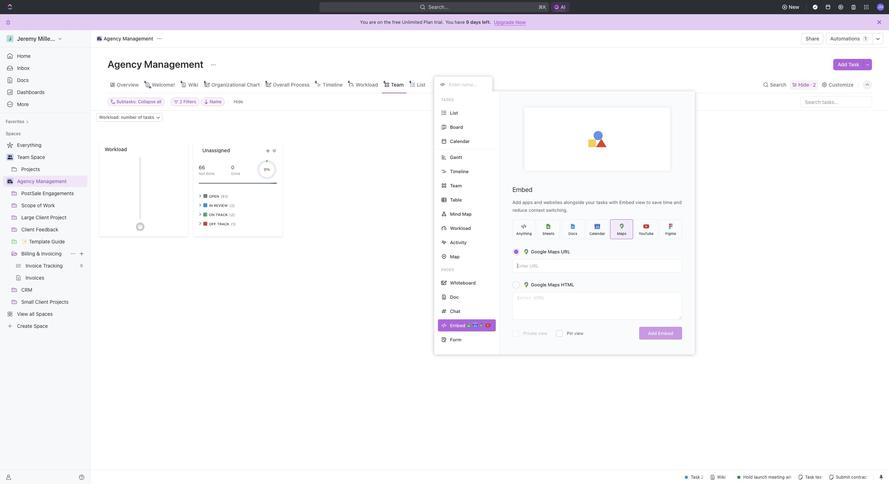Task type: describe. For each thing, give the bounding box(es) containing it.
google maps html
[[531, 282, 574, 287]]

open
[[209, 194, 219, 198]]

overview link
[[115, 80, 139, 90]]

share button
[[801, 33, 824, 44]]

are
[[369, 19, 376, 25]]

doc
[[450, 294, 459, 300]]

upgrade now link
[[494, 19, 526, 25]]

0
[[231, 164, 234, 170]]

billing & invoicing link
[[21, 248, 67, 259]]

0 vertical spatial map
[[462, 211, 472, 217]]

0 vertical spatial team
[[391, 81, 404, 87]]

track for on track
[[216, 212, 228, 217]]

switching.
[[546, 207, 568, 213]]

add task
[[838, 61, 859, 67]]

pin
[[567, 331, 573, 336]]

business time image
[[7, 179, 13, 183]]

whiteboard
[[450, 280, 476, 286]]

trial.
[[434, 19, 444, 25]]

hide button
[[231, 98, 246, 106]]

organizational chart
[[211, 81, 260, 87]]

0 vertical spatial maps
[[617, 231, 626, 235]]

days
[[470, 19, 481, 25]]

0 done
[[231, 164, 240, 175]]

(2) for on track (2)
[[230, 212, 235, 217]]

management inside tree
[[36, 178, 67, 184]]

on inside you are on the free unlimited plan trial. you have 9 days left. upgrade now
[[377, 19, 383, 25]]

team inside sidebar navigation
[[17, 154, 29, 160]]

wiki link
[[187, 80, 198, 90]]

2 horizontal spatial workload
[[450, 225, 471, 231]]

0 vertical spatial workload
[[356, 81, 378, 87]]

to
[[646, 199, 651, 205]]

favorites
[[6, 119, 24, 124]]

free
[[392, 19, 401, 25]]

hide 2
[[798, 81, 816, 87]]

new button
[[779, 1, 803, 13]]

1 vertical spatial list
[[450, 110, 458, 116]]

url
[[561, 249, 570, 254]]

overall
[[273, 81, 289, 87]]

1 vertical spatial management
[[144, 58, 204, 70]]

tree inside sidebar navigation
[[3, 139, 87, 332]]

off
[[209, 222, 216, 226]]

(1)
[[231, 222, 236, 226]]

new
[[789, 4, 799, 10]]

board
[[450, 124, 463, 130]]

Enter name... field
[[448, 81, 487, 88]]

wiki
[[188, 81, 198, 87]]

dashboards link
[[3, 87, 87, 98]]

tasks
[[596, 199, 608, 205]]

invoicing
[[41, 251, 62, 257]]

off track (1)
[[209, 222, 236, 226]]

mind
[[450, 211, 461, 217]]

favorites button
[[3, 117, 32, 126]]

organizational chart link
[[210, 80, 260, 90]]

in
[[209, 203, 213, 207]]

+
[[266, 146, 270, 154]]

&
[[36, 251, 40, 257]]

context
[[529, 207, 545, 213]]

mind map
[[450, 211, 472, 217]]

business time image
[[97, 37, 102, 40]]

apps
[[522, 199, 533, 205]]

private view
[[523, 331, 547, 336]]

add for add embed
[[648, 330, 657, 336]]

0 horizontal spatial on
[[209, 212, 215, 217]]

anything
[[516, 231, 532, 235]]

⌘k
[[538, 4, 546, 10]]

organizational
[[211, 81, 245, 87]]

activity
[[450, 239, 467, 245]]

Enter URL text field
[[513, 259, 682, 272]]

dashboards
[[17, 89, 45, 95]]

space
[[31, 154, 45, 160]]

your
[[586, 199, 595, 205]]

google maps url
[[531, 249, 570, 254]]

google for google maps url
[[531, 249, 547, 254]]

unassigned
[[202, 147, 230, 153]]

0 vertical spatial calendar
[[450, 138, 470, 144]]

1 vertical spatial agency management
[[108, 58, 206, 70]]

figma
[[665, 231, 676, 235]]

hide for hide
[[234, 99, 243, 104]]

billing & invoicing
[[21, 251, 62, 257]]

user group image
[[7, 155, 13, 159]]

html
[[561, 282, 574, 287]]

now
[[515, 19, 526, 25]]

upgrade
[[494, 19, 514, 25]]

search button
[[761, 80, 788, 90]]

table
[[450, 197, 462, 202]]

(2) for in review (2)
[[229, 203, 235, 207]]

gantt
[[450, 154, 462, 160]]

embed inside button
[[658, 330, 673, 336]]

task
[[848, 61, 859, 67]]

add task button
[[833, 59, 863, 70]]

plan
[[424, 19, 433, 25]]

track for off track
[[217, 222, 229, 226]]

have
[[455, 19, 465, 25]]

customize
[[829, 81, 854, 87]]

automations
[[830, 35, 860, 42]]

team space
[[17, 154, 45, 160]]

maps for url
[[548, 249, 560, 254]]

chart
[[247, 81, 260, 87]]

list inside 'link'
[[417, 81, 425, 87]]

view button
[[434, 80, 457, 90]]



Task type: vqa. For each thing, say whether or not it's contained in the screenshot.
left On
yes



Task type: locate. For each thing, give the bounding box(es) containing it.
with
[[609, 199, 618, 205]]

view button
[[434, 76, 457, 93]]

team up table
[[450, 183, 462, 188]]

search...
[[428, 4, 449, 10]]

1 vertical spatial map
[[450, 254, 460, 259]]

unlimited
[[402, 19, 422, 25]]

team link
[[390, 80, 404, 90]]

timeline down gantt
[[450, 168, 469, 174]]

1 horizontal spatial and
[[674, 199, 682, 205]]

0 vertical spatial add
[[838, 61, 847, 67]]

2 and from the left
[[674, 199, 682, 205]]

0 vertical spatial agency
[[104, 35, 121, 42]]

on track (2)
[[209, 212, 235, 217]]

agency inside tree
[[17, 178, 35, 184]]

1 vertical spatial agency management link
[[17, 176, 86, 187]]

1 you from the left
[[360, 19, 368, 25]]

track
[[216, 212, 228, 217], [217, 222, 229, 226]]

2 horizontal spatial team
[[450, 183, 462, 188]]

pin view
[[567, 331, 583, 336]]

agency management
[[104, 35, 153, 42], [108, 58, 206, 70], [17, 178, 67, 184]]

1 horizontal spatial workload
[[356, 81, 378, 87]]

you
[[360, 19, 368, 25], [445, 19, 453, 25]]

view inside add apps and websites alongside your tasks with embed view to save time and reduce context switching.
[[635, 199, 645, 205]]

2 google from the top
[[531, 282, 547, 287]]

docs link
[[3, 75, 87, 86]]

2 vertical spatial add
[[648, 330, 657, 336]]

welcome! link
[[150, 80, 175, 90]]

track down on track (2)
[[217, 222, 229, 226]]

0 vertical spatial docs
[[17, 77, 29, 83]]

on right are at the top left
[[377, 19, 383, 25]]

2 horizontal spatial view
[[635, 199, 645, 205]]

view left to at the right top of the page
[[635, 199, 645, 205]]

0 vertical spatial hide
[[798, 81, 809, 87]]

0 horizontal spatial calendar
[[450, 138, 470, 144]]

0 horizontal spatial docs
[[17, 77, 29, 83]]

Enter HTML text field
[[513, 292, 682, 319]]

the
[[384, 19, 391, 25]]

google left html
[[531, 282, 547, 287]]

1 vertical spatial track
[[217, 222, 229, 226]]

1 horizontal spatial hide
[[798, 81, 809, 87]]

add inside add apps and websites alongside your tasks with embed view to save time and reduce context switching.
[[512, 199, 521, 205]]

customize button
[[819, 80, 856, 90]]

1 vertical spatial docs
[[568, 231, 577, 235]]

list
[[417, 81, 425, 87], [450, 110, 458, 116]]

google down sheets
[[531, 249, 547, 254]]

calendar down add apps and websites alongside your tasks with embed view to save time and reduce context switching.
[[589, 231, 605, 235]]

overview
[[117, 81, 139, 87]]

welcome!
[[152, 81, 175, 87]]

2 vertical spatial agency management
[[17, 178, 67, 184]]

reduce
[[512, 207, 527, 213]]

maps for html
[[548, 282, 560, 287]]

2 vertical spatial embed
[[658, 330, 673, 336]]

hide inside button
[[234, 99, 243, 104]]

embed inside add apps and websites alongside your tasks with embed view to save time and reduce context switching.
[[619, 199, 634, 205]]

google
[[531, 249, 547, 254], [531, 282, 547, 287]]

0 vertical spatial google
[[531, 249, 547, 254]]

0 vertical spatial list
[[417, 81, 425, 87]]

1 and from the left
[[534, 199, 542, 205]]

hide for hide 2
[[798, 81, 809, 87]]

hide down organizational chart link
[[234, 99, 243, 104]]

maps left html
[[548, 282, 560, 287]]

1 vertical spatial maps
[[548, 249, 560, 254]]

1 vertical spatial workload
[[105, 146, 127, 152]]

1 horizontal spatial docs
[[568, 231, 577, 235]]

add embed button
[[639, 327, 682, 340]]

inbox link
[[3, 62, 87, 74]]

0 vertical spatial timeline
[[323, 81, 343, 87]]

1 vertical spatial add
[[512, 199, 521, 205]]

home link
[[3, 50, 87, 62]]

hide
[[798, 81, 809, 87], [234, 99, 243, 104]]

(2) right the review
[[229, 203, 235, 207]]

timeline link
[[321, 80, 343, 90]]

2 vertical spatial management
[[36, 178, 67, 184]]

google for google maps html
[[531, 282, 547, 287]]

1 horizontal spatial view
[[574, 331, 583, 336]]

(2) up (1)
[[230, 212, 235, 217]]

agency management down "space"
[[17, 178, 67, 184]]

2 horizontal spatial embed
[[658, 330, 673, 336]]

0 vertical spatial embed
[[512, 186, 532, 193]]

timeline inside timeline link
[[323, 81, 343, 87]]

docs down inbox
[[17, 77, 29, 83]]

0 horizontal spatial view
[[538, 331, 547, 336]]

overall process link
[[272, 80, 310, 90]]

embed
[[512, 186, 532, 193], [619, 199, 634, 205], [658, 330, 673, 336]]

1 horizontal spatial calendar
[[589, 231, 605, 235]]

9
[[466, 19, 469, 25]]

view right private
[[538, 331, 547, 336]]

done
[[231, 171, 240, 175]]

sidebar navigation
[[0, 30, 90, 484]]

add apps and websites alongside your tasks with embed view to save time and reduce context switching.
[[512, 199, 682, 213]]

1 vertical spatial calendar
[[589, 231, 605, 235]]

pages
[[441, 267, 454, 272]]

add inside add embed button
[[648, 330, 657, 336]]

left.
[[482, 19, 491, 25]]

1 vertical spatial hide
[[234, 99, 243, 104]]

agency right business time image
[[104, 35, 121, 42]]

billing
[[21, 251, 35, 257]]

workload link
[[354, 80, 378, 90]]

0 horizontal spatial timeline
[[323, 81, 343, 87]]

search
[[770, 81, 786, 87]]

review
[[214, 203, 228, 207]]

alongside
[[564, 199, 584, 205]]

0 horizontal spatial agency management link
[[17, 176, 86, 187]]

1 vertical spatial agency
[[108, 58, 142, 70]]

1 horizontal spatial map
[[462, 211, 472, 217]]

list right the team link
[[417, 81, 425, 87]]

2 vertical spatial agency
[[17, 178, 35, 184]]

view for pin view
[[574, 331, 583, 336]]

done
[[206, 171, 214, 175]]

agency management inside tree
[[17, 178, 67, 184]]

time
[[663, 199, 672, 205]]

add for add apps and websites alongside your tasks with embed view to save time and reduce context switching.
[[512, 199, 521, 205]]

1 vertical spatial (2)
[[230, 212, 235, 217]]

agency management link
[[95, 34, 155, 43], [17, 176, 86, 187]]

websites
[[543, 199, 562, 205]]

sheets
[[542, 231, 554, 235]]

1 horizontal spatial timeline
[[450, 168, 469, 174]]

0 vertical spatial on
[[377, 19, 383, 25]]

add inside add task button
[[838, 61, 847, 67]]

0 horizontal spatial add
[[512, 199, 521, 205]]

0 horizontal spatial map
[[450, 254, 460, 259]]

0 horizontal spatial you
[[360, 19, 368, 25]]

maps
[[617, 231, 626, 235], [548, 249, 560, 254], [548, 282, 560, 287]]

agency management up welcome! link
[[108, 58, 206, 70]]

inbox
[[17, 65, 29, 71]]

home
[[17, 53, 31, 59]]

0 horizontal spatial team
[[17, 154, 29, 160]]

1 vertical spatial team
[[17, 154, 29, 160]]

agency right business time icon
[[17, 178, 35, 184]]

on up off at the left top of the page
[[209, 212, 215, 217]]

1 vertical spatial google
[[531, 282, 547, 287]]

Search tasks... text field
[[801, 97, 872, 107]]

1 horizontal spatial add
[[648, 330, 657, 336]]

tree
[[3, 139, 87, 332]]

spaces
[[6, 131, 21, 136]]

map right the mind
[[462, 211, 472, 217]]

maps left the 'youtube'
[[617, 231, 626, 235]]

and up the context
[[534, 199, 542, 205]]

2
[[813, 81, 816, 87]]

team left list 'link'
[[391, 81, 404, 87]]

list link
[[415, 80, 425, 90]]

management
[[123, 35, 153, 42], [144, 58, 204, 70], [36, 178, 67, 184]]

0 horizontal spatial embed
[[512, 186, 532, 193]]

docs
[[17, 77, 29, 83], [568, 231, 577, 235]]

0 vertical spatial track
[[216, 212, 228, 217]]

timeline
[[323, 81, 343, 87], [450, 168, 469, 174]]

1 vertical spatial on
[[209, 212, 215, 217]]

add embed
[[648, 330, 673, 336]]

not
[[199, 171, 205, 175]]

0 horizontal spatial workload
[[105, 146, 127, 152]]

open (61)
[[209, 194, 228, 198]]

team right 'user group' icon
[[17, 154, 29, 160]]

and right the "time"
[[674, 199, 682, 205]]

agency up "overview"
[[108, 58, 142, 70]]

2 vertical spatial maps
[[548, 282, 560, 287]]

form
[[450, 337, 461, 342]]

0 horizontal spatial list
[[417, 81, 425, 87]]

1 horizontal spatial embed
[[619, 199, 634, 205]]

view right 'pin' on the right bottom
[[574, 331, 583, 336]]

you left have on the right top of the page
[[445, 19, 453, 25]]

view for private view
[[538, 331, 547, 336]]

calendar down board
[[450, 138, 470, 144]]

0 vertical spatial (2)
[[229, 203, 235, 207]]

map down activity on the right
[[450, 254, 460, 259]]

2 (2) from the top
[[230, 212, 235, 217]]

you are on the free unlimited plan trial. you have 9 days left. upgrade now
[[360, 19, 526, 25]]

chat
[[450, 308, 460, 314]]

1 horizontal spatial you
[[445, 19, 453, 25]]

team
[[391, 81, 404, 87], [17, 154, 29, 160], [450, 183, 462, 188]]

timeline right process
[[323, 81, 343, 87]]

1 vertical spatial timeline
[[450, 168, 469, 174]]

maps left url
[[548, 249, 560, 254]]

1 horizontal spatial list
[[450, 110, 458, 116]]

1 google from the top
[[531, 249, 547, 254]]

2 horizontal spatial add
[[838, 61, 847, 67]]

agency
[[104, 35, 121, 42], [108, 58, 142, 70], [17, 178, 35, 184]]

0 horizontal spatial hide
[[234, 99, 243, 104]]

list up board
[[450, 110, 458, 116]]

agency management right business time image
[[104, 35, 153, 42]]

66
[[199, 164, 205, 170]]

1 horizontal spatial agency management link
[[95, 34, 155, 43]]

1 horizontal spatial team
[[391, 81, 404, 87]]

track down in review (2)
[[216, 212, 228, 217]]

0 vertical spatial management
[[123, 35, 153, 42]]

2 vertical spatial workload
[[450, 225, 471, 231]]

0 vertical spatial agency management
[[104, 35, 153, 42]]

2 you from the left
[[445, 19, 453, 25]]

docs up url
[[568, 231, 577, 235]]

1 horizontal spatial on
[[377, 19, 383, 25]]

1 vertical spatial embed
[[619, 199, 634, 205]]

process
[[291, 81, 310, 87]]

0 horizontal spatial and
[[534, 199, 542, 205]]

2 vertical spatial team
[[450, 183, 462, 188]]

0 vertical spatial agency management link
[[95, 34, 155, 43]]

you left are at the top left
[[360, 19, 368, 25]]

docs inside sidebar navigation
[[17, 77, 29, 83]]

66 not done
[[199, 164, 214, 175]]

youtube
[[639, 231, 654, 235]]

share
[[806, 35, 819, 42]]

team space link
[[17, 152, 86, 163]]

tree containing team space
[[3, 139, 87, 332]]

(2)
[[229, 203, 235, 207], [230, 212, 235, 217]]

hide left 2
[[798, 81, 809, 87]]

1 (2) from the top
[[229, 203, 235, 207]]

add for add task
[[838, 61, 847, 67]]



